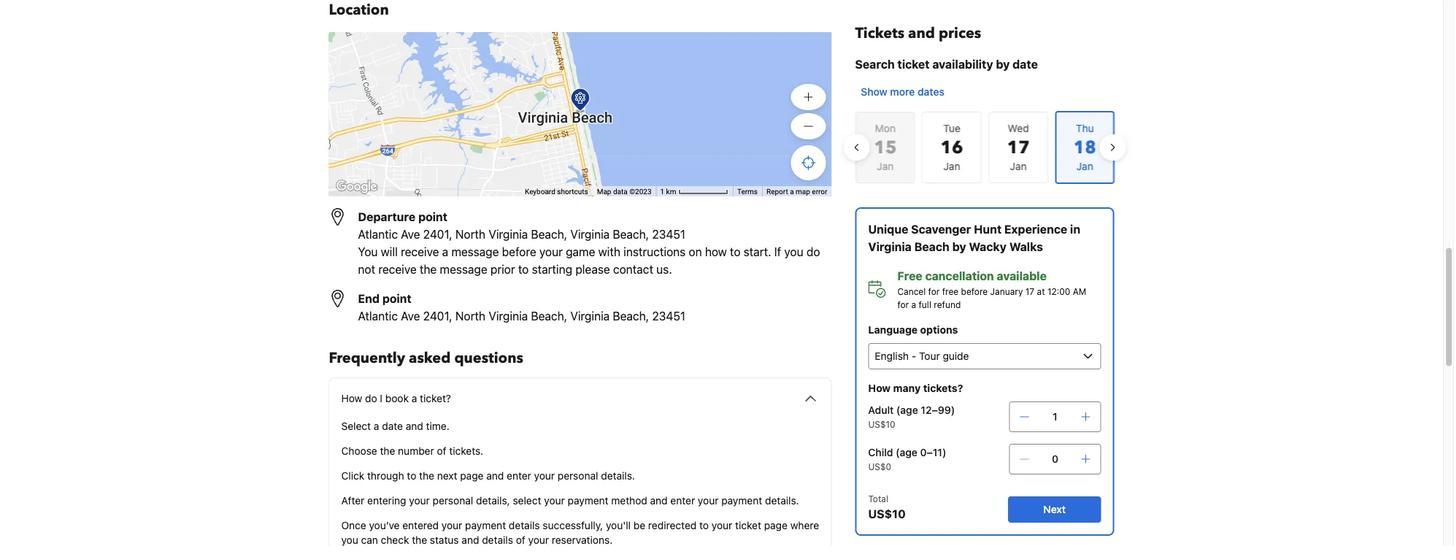 Task type: locate. For each thing, give the bounding box(es) containing it.
and
[[909, 23, 936, 43], [406, 420, 423, 432], [487, 470, 504, 482], [651, 495, 668, 507], [462, 534, 479, 546]]

page right next
[[460, 470, 484, 482]]

payment inside once you've entered your payment details successfully, you'll be redirected to your ticket page where you can check the status and details of your reservations.
[[465, 520, 506, 532]]

0 vertical spatial (age
[[897, 404, 919, 416]]

you right if at the top of page
[[785, 245, 804, 259]]

north inside "end point atlantic ave 2401, north virginia beach, virginia beach, 23451"
[[456, 309, 486, 323]]

a left "full"
[[912, 299, 917, 310]]

will
[[381, 245, 398, 259]]

enter up select
[[507, 470, 532, 482]]

report a map error link
[[767, 187, 828, 196]]

hunt
[[974, 222, 1002, 236]]

3 jan from the left
[[1010, 160, 1027, 172]]

before up prior
[[502, 245, 537, 259]]

1 vertical spatial for
[[898, 299, 909, 310]]

of inside once you've entered your payment details successfully, you'll be redirected to your ticket page where you can check the status and details of your reservations.
[[516, 534, 526, 546]]

0–11)
[[921, 447, 947, 459]]

0 horizontal spatial personal
[[433, 495, 473, 507]]

the inside departure point atlantic ave 2401, north virginia beach, virginia beach, 23451 you will receive a message before your game with instructions on how to start. if you do not receive the message prior to starting please contact us.
[[420, 263, 437, 276]]

0 horizontal spatial you
[[341, 534, 359, 546]]

for up "full"
[[929, 286, 940, 297]]

1 horizontal spatial enter
[[671, 495, 695, 507]]

before inside departure point atlantic ave 2401, north virginia beach, virginia beach, 23451 you will receive a message before your game with instructions on how to start. if you do not receive the message prior to starting please contact us.
[[502, 245, 537, 259]]

0 horizontal spatial how
[[341, 393, 362, 405]]

ticket
[[898, 57, 930, 71], [736, 520, 762, 532]]

am
[[1074, 286, 1087, 297]]

a
[[790, 187, 794, 196], [442, 245, 449, 259], [912, 299, 917, 310], [412, 393, 417, 405], [374, 420, 379, 432]]

1 horizontal spatial payment
[[568, 495, 609, 507]]

2 23451 from the top
[[653, 309, 686, 323]]

receive
[[401, 245, 439, 259], [379, 263, 417, 276]]

and left time.
[[406, 420, 423, 432]]

receive right will
[[401, 245, 439, 259]]

1 vertical spatial message
[[440, 263, 488, 276]]

instructions
[[624, 245, 686, 259]]

ave inside departure point atlantic ave 2401, north virginia beach, virginia beach, 23451 you will receive a message before your game with instructions on how to start. if you do not receive the message prior to starting please contact us.
[[401, 228, 420, 241]]

by inside unique scavenger hunt experience in virginia beach by wacky walks
[[953, 240, 967, 254]]

2401, inside "end point atlantic ave 2401, north virginia beach, virginia beach, 23451"
[[423, 309, 453, 323]]

you'll
[[606, 520, 631, 532]]

17 down wed
[[1007, 135, 1030, 160]]

prior
[[491, 263, 515, 276]]

ave up frequently asked questions
[[401, 309, 420, 323]]

of down select
[[516, 534, 526, 546]]

date down how do i book a ticket?
[[382, 420, 403, 432]]

your
[[540, 245, 563, 259], [534, 470, 555, 482], [409, 495, 430, 507], [544, 495, 565, 507], [698, 495, 719, 507], [442, 520, 463, 532], [712, 520, 733, 532], [528, 534, 549, 546]]

personal down next
[[433, 495, 473, 507]]

by right availability
[[997, 57, 1010, 71]]

location
[[329, 0, 389, 20]]

departure point atlantic ave 2401, north virginia beach, virginia beach, 23451 you will receive a message before your game with instructions on how to start. if you do not receive the message prior to starting please contact us.
[[358, 210, 821, 276]]

a right select
[[374, 420, 379, 432]]

method
[[612, 495, 648, 507]]

1 vertical spatial atlantic
[[358, 309, 398, 323]]

0 horizontal spatial do
[[365, 393, 377, 405]]

15
[[874, 135, 897, 160]]

north for departure
[[456, 228, 486, 241]]

(age right the child
[[896, 447, 918, 459]]

0 vertical spatial personal
[[558, 470, 599, 482]]

1 horizontal spatial by
[[997, 57, 1010, 71]]

1 horizontal spatial before
[[962, 286, 988, 297]]

2 2401, from the top
[[423, 309, 453, 323]]

point inside "end point atlantic ave 2401, north virginia beach, virginia beach, 23451"
[[383, 292, 412, 306]]

0 vertical spatial date
[[1013, 57, 1039, 71]]

how do i book a ticket? button
[[341, 390, 820, 408]]

2 north from the top
[[456, 309, 486, 323]]

(age for child
[[896, 447, 918, 459]]

point right departure
[[419, 210, 448, 224]]

2401, for departure
[[423, 228, 453, 241]]

and right status
[[462, 534, 479, 546]]

page left where
[[765, 520, 788, 532]]

1 us$10 from the top
[[869, 419, 896, 429]]

0 vertical spatial enter
[[507, 470, 532, 482]]

1 horizontal spatial you
[[785, 245, 804, 259]]

12:00
[[1048, 286, 1071, 297]]

1 vertical spatial 1
[[1053, 411, 1058, 423]]

17 inside region
[[1007, 135, 1030, 160]]

2 ave from the top
[[401, 309, 420, 323]]

1 vertical spatial before
[[962, 286, 988, 297]]

0 vertical spatial ticket
[[898, 57, 930, 71]]

total
[[869, 494, 889, 504]]

2 jan from the left
[[944, 160, 961, 172]]

how inside dropdown button
[[341, 393, 362, 405]]

jan down 15
[[877, 160, 894, 172]]

0 horizontal spatial ticket
[[736, 520, 762, 532]]

virginia up questions
[[489, 309, 528, 323]]

1 vertical spatial do
[[365, 393, 377, 405]]

0 vertical spatial details.
[[601, 470, 635, 482]]

number
[[398, 445, 434, 457]]

a right book
[[412, 393, 417, 405]]

0 vertical spatial of
[[437, 445, 447, 457]]

0 horizontal spatial jan
[[877, 160, 894, 172]]

free
[[898, 269, 923, 283]]

tickets
[[856, 23, 905, 43]]

1 2401, from the top
[[423, 228, 453, 241]]

ave inside "end point atlantic ave 2401, north virginia beach, virginia beach, 23451"
[[401, 309, 420, 323]]

1 horizontal spatial details.
[[765, 495, 800, 507]]

1 vertical spatial us$10
[[869, 507, 906, 521]]

the up 'through'
[[380, 445, 395, 457]]

1 vertical spatial of
[[516, 534, 526, 546]]

point inside departure point atlantic ave 2401, north virginia beach, virginia beach, 23451 you will receive a message before your game with instructions on how to start. if you do not receive the message prior to starting please contact us.
[[419, 210, 448, 224]]

the
[[420, 263, 437, 276], [380, 445, 395, 457], [419, 470, 435, 482], [412, 534, 427, 546]]

details. up where
[[765, 495, 800, 507]]

2 (age from the top
[[896, 447, 918, 459]]

date right availability
[[1013, 57, 1039, 71]]

1 (age from the top
[[897, 404, 919, 416]]

1 north from the top
[[456, 228, 486, 241]]

0 horizontal spatial before
[[502, 245, 537, 259]]

1 vertical spatial by
[[953, 240, 967, 254]]

0 horizontal spatial of
[[437, 445, 447, 457]]

jan down wed
[[1010, 160, 1027, 172]]

1 vertical spatial you
[[341, 534, 359, 546]]

jan for 16
[[944, 160, 961, 172]]

ticket inside once you've entered your payment details successfully, you'll be redirected to your ticket page where you can check the status and details of your reservations.
[[736, 520, 762, 532]]

do
[[807, 245, 821, 259], [365, 393, 377, 405]]

tue 16 jan
[[941, 122, 963, 172]]

personal up after entering your personal details, select your payment method and enter your payment details.
[[558, 470, 599, 482]]

beach, down contact
[[613, 309, 649, 323]]

a inside 'free cancellation available cancel for free before january 17 at 12:00 am for a full refund'
[[912, 299, 917, 310]]

0 vertical spatial do
[[807, 245, 821, 259]]

cancel
[[898, 286, 926, 297]]

before down cancellation
[[962, 286, 988, 297]]

the right not
[[420, 263, 437, 276]]

1 vertical spatial north
[[456, 309, 486, 323]]

1 vertical spatial (age
[[896, 447, 918, 459]]

north inside departure point atlantic ave 2401, north virginia beach, virginia beach, 23451 you will receive a message before your game with instructions on how to start. if you do not receive the message prior to starting please contact us.
[[456, 228, 486, 241]]

at
[[1038, 286, 1046, 297]]

wacky
[[970, 240, 1007, 254]]

(age inside adult (age 12–99) us$10
[[897, 404, 919, 416]]

the inside once you've entered your payment details successfully, you'll be redirected to your ticket page where you can check the status and details of your reservations.
[[412, 534, 427, 546]]

by down scavenger
[[953, 240, 967, 254]]

contact
[[613, 263, 654, 276]]

to right redirected
[[700, 520, 709, 532]]

point for end
[[383, 292, 412, 306]]

virginia up game
[[571, 228, 610, 241]]

1 horizontal spatial point
[[419, 210, 448, 224]]

point right end
[[383, 292, 412, 306]]

jan inside "tue 16 jan"
[[944, 160, 961, 172]]

terms
[[738, 187, 758, 196]]

start.
[[744, 245, 772, 259]]

beach, up with
[[613, 228, 649, 241]]

ticket up show more dates
[[898, 57, 930, 71]]

and up details,
[[487, 470, 504, 482]]

0 vertical spatial atlantic
[[358, 228, 398, 241]]

1 ave from the top
[[401, 228, 420, 241]]

0 vertical spatial 2401,
[[423, 228, 453, 241]]

ave
[[401, 228, 420, 241], [401, 309, 420, 323]]

1 horizontal spatial page
[[765, 520, 788, 532]]

asked
[[409, 348, 451, 368]]

through
[[367, 470, 404, 482]]

if
[[775, 245, 782, 259]]

enter
[[507, 470, 532, 482], [671, 495, 695, 507]]

0 vertical spatial before
[[502, 245, 537, 259]]

jan
[[877, 160, 894, 172], [944, 160, 961, 172], [1010, 160, 1027, 172]]

0 vertical spatial point
[[419, 210, 448, 224]]

message up prior
[[452, 245, 499, 259]]

1 vertical spatial 2401,
[[423, 309, 453, 323]]

map region
[[182, 0, 930, 343]]

atlantic inside "end point atlantic ave 2401, north virginia beach, virginia beach, 23451"
[[358, 309, 398, 323]]

message left prior
[[440, 263, 488, 276]]

us$10
[[869, 419, 896, 429], [869, 507, 906, 521]]

map
[[597, 187, 612, 196]]

receive down will
[[379, 263, 417, 276]]

jan inside wed 17 jan
[[1010, 160, 1027, 172]]

of left tickets.
[[437, 445, 447, 457]]

0
[[1053, 453, 1059, 465]]

1 23451 from the top
[[653, 228, 686, 241]]

1 jan from the left
[[877, 160, 894, 172]]

a right will
[[442, 245, 449, 259]]

1 vertical spatial ticket
[[736, 520, 762, 532]]

unique
[[869, 222, 909, 236]]

how up adult
[[869, 382, 891, 394]]

23451 inside "end point atlantic ave 2401, north virginia beach, virginia beach, 23451"
[[653, 309, 686, 323]]

details.
[[601, 470, 635, 482], [765, 495, 800, 507]]

show more dates
[[861, 86, 945, 98]]

do right if at the top of page
[[807, 245, 821, 259]]

0 vertical spatial by
[[997, 57, 1010, 71]]

(age
[[897, 404, 919, 416], [896, 447, 918, 459]]

ave down departure
[[401, 228, 420, 241]]

for
[[929, 286, 940, 297], [898, 299, 909, 310]]

details down select
[[509, 520, 540, 532]]

23451 inside departure point atlantic ave 2401, north virginia beach, virginia beach, 23451 you will receive a message before your game with instructions on how to start. if you do not receive the message prior to starting please contact us.
[[653, 228, 686, 241]]

north
[[456, 228, 486, 241], [456, 309, 486, 323]]

0 horizontal spatial by
[[953, 240, 967, 254]]

google image
[[333, 177, 381, 196]]

child
[[869, 447, 894, 459]]

0 horizontal spatial page
[[460, 470, 484, 482]]

1 inside button
[[661, 187, 665, 196]]

show more dates button
[[856, 79, 951, 105]]

ave for departure
[[401, 228, 420, 241]]

region
[[844, 105, 1127, 190]]

atlantic down end
[[358, 309, 398, 323]]

jan inside mon 15 jan
[[877, 160, 894, 172]]

1 horizontal spatial of
[[516, 534, 526, 546]]

the down the entered
[[412, 534, 427, 546]]

0 horizontal spatial payment
[[465, 520, 506, 532]]

do left i
[[365, 393, 377, 405]]

frequently asked questions
[[329, 348, 524, 368]]

and left prices
[[909, 23, 936, 43]]

1 vertical spatial page
[[765, 520, 788, 532]]

0 vertical spatial 17
[[1007, 135, 1030, 160]]

1 horizontal spatial for
[[929, 286, 940, 297]]

1 vertical spatial 23451
[[653, 309, 686, 323]]

jan down 16
[[944, 160, 961, 172]]

1 atlantic from the top
[[358, 228, 398, 241]]

1 horizontal spatial do
[[807, 245, 821, 259]]

virginia
[[489, 228, 528, 241], [571, 228, 610, 241], [869, 240, 912, 254], [489, 309, 528, 323], [571, 309, 610, 323]]

you down once
[[341, 534, 359, 546]]

0 horizontal spatial date
[[382, 420, 403, 432]]

(age down the 'many'
[[897, 404, 919, 416]]

2401, inside departure point atlantic ave 2401, north virginia beach, virginia beach, 23451 you will receive a message before your game with instructions on how to start. if you do not receive the message prior to starting please contact us.
[[423, 228, 453, 241]]

0 vertical spatial receive
[[401, 245, 439, 259]]

tickets?
[[924, 382, 964, 394]]

ticket left where
[[736, 520, 762, 532]]

map
[[796, 187, 811, 196]]

starting
[[532, 263, 573, 276]]

1 vertical spatial ave
[[401, 309, 420, 323]]

to right how
[[730, 245, 741, 259]]

us$10 down total
[[869, 507, 906, 521]]

0 vertical spatial you
[[785, 245, 804, 259]]

virginia down unique
[[869, 240, 912, 254]]

1 left km
[[661, 187, 665, 196]]

23451 up instructions
[[653, 228, 686, 241]]

1 horizontal spatial how
[[869, 382, 891, 394]]

details down details,
[[482, 534, 513, 546]]

atlantic down departure
[[358, 228, 398, 241]]

0 horizontal spatial point
[[383, 292, 412, 306]]

©2023
[[630, 187, 652, 196]]

2 horizontal spatial payment
[[722, 495, 763, 507]]

0 vertical spatial us$10
[[869, 419, 896, 429]]

atlantic inside departure point atlantic ave 2401, north virginia beach, virginia beach, 23451 you will receive a message before your game with instructions on how to start. if you do not receive the message prior to starting please contact us.
[[358, 228, 398, 241]]

1 horizontal spatial jan
[[944, 160, 961, 172]]

0 vertical spatial 1
[[661, 187, 665, 196]]

available
[[997, 269, 1047, 283]]

us$10 down adult
[[869, 419, 896, 429]]

beach
[[915, 240, 950, 254]]

1 horizontal spatial ticket
[[898, 57, 930, 71]]

1 for 1 km
[[661, 187, 665, 196]]

(age inside child (age 0–11) us$0
[[896, 447, 918, 459]]

refund
[[934, 299, 961, 310]]

0 vertical spatial 23451
[[653, 228, 686, 241]]

(age for adult
[[897, 404, 919, 416]]

on
[[689, 245, 702, 259]]

atlantic
[[358, 228, 398, 241], [358, 309, 398, 323]]

how
[[869, 382, 891, 394], [341, 393, 362, 405]]

1 vertical spatial date
[[382, 420, 403, 432]]

1 vertical spatial details.
[[765, 495, 800, 507]]

details,
[[476, 495, 510, 507]]

not
[[358, 263, 376, 276]]

0 vertical spatial ave
[[401, 228, 420, 241]]

1 horizontal spatial 1
[[1053, 411, 1058, 423]]

data
[[614, 187, 628, 196]]

do inside departure point atlantic ave 2401, north virginia beach, virginia beach, 23451 you will receive a message before your game with instructions on how to start. if you do not receive the message prior to starting please contact us.
[[807, 245, 821, 259]]

virginia down please
[[571, 309, 610, 323]]

1 vertical spatial 17
[[1026, 286, 1035, 297]]

0 vertical spatial message
[[452, 245, 499, 259]]

23451 for departure point atlantic ave 2401, north virginia beach, virginia beach, 23451 you will receive a message before your game with instructions on how to start. if you do not receive the message prior to starting please contact us.
[[653, 228, 686, 241]]

1
[[661, 187, 665, 196], [1053, 411, 1058, 423]]

you inside departure point atlantic ave 2401, north virginia beach, virginia beach, 23451 you will receive a message before your game with instructions on how to start. if you do not receive the message prior to starting please contact us.
[[785, 245, 804, 259]]

a inside dropdown button
[[412, 393, 417, 405]]

point for departure
[[419, 210, 448, 224]]

by
[[997, 57, 1010, 71], [953, 240, 967, 254]]

you inside once you've entered your payment details successfully, you'll be redirected to your ticket page where you can check the status and details of your reservations.
[[341, 534, 359, 546]]

0 horizontal spatial 1
[[661, 187, 665, 196]]

enter up redirected
[[671, 495, 695, 507]]

report
[[767, 187, 789, 196]]

how up select
[[341, 393, 362, 405]]

1 vertical spatial enter
[[671, 495, 695, 507]]

for down cancel
[[898, 299, 909, 310]]

book
[[386, 393, 409, 405]]

1 vertical spatial point
[[383, 292, 412, 306]]

23451 down us.
[[653, 309, 686, 323]]

2 horizontal spatial jan
[[1010, 160, 1027, 172]]

cancellation
[[926, 269, 995, 283]]

1 vertical spatial details
[[482, 534, 513, 546]]

a left map
[[790, 187, 794, 196]]

1 up 0
[[1053, 411, 1058, 423]]

17 left at
[[1026, 286, 1035, 297]]

0 vertical spatial north
[[456, 228, 486, 241]]

2 atlantic from the top
[[358, 309, 398, 323]]

2401, for end
[[423, 309, 453, 323]]

details. up method
[[601, 470, 635, 482]]



Task type: describe. For each thing, give the bounding box(es) containing it.
how do i book a ticket? element
[[341, 408, 820, 546]]

successfully,
[[543, 520, 603, 532]]

1 horizontal spatial personal
[[558, 470, 599, 482]]

km
[[667, 187, 677, 196]]

free cancellation available cancel for free before january 17 at 12:00 am for a full refund
[[898, 269, 1087, 310]]

to down choose the number of tickets.
[[407, 470, 417, 482]]

after
[[341, 495, 365, 507]]

reservations.
[[552, 534, 613, 546]]

scavenger
[[912, 222, 972, 236]]

select
[[513, 495, 542, 507]]

12–99)
[[921, 404, 955, 416]]

in
[[1071, 222, 1081, 236]]

check
[[381, 534, 409, 546]]

you
[[358, 245, 378, 259]]

north for end
[[456, 309, 486, 323]]

atlantic for departure
[[358, 228, 398, 241]]

walks
[[1010, 240, 1044, 254]]

adult (age 12–99) us$10
[[869, 404, 955, 429]]

mon
[[875, 122, 896, 134]]

region containing 15
[[844, 105, 1127, 190]]

us$0
[[869, 462, 892, 472]]

where
[[791, 520, 820, 532]]

0 horizontal spatial for
[[898, 299, 909, 310]]

map data ©2023
[[597, 187, 652, 196]]

after entering your personal details, select your payment method and enter your payment details.
[[341, 495, 800, 507]]

1 vertical spatial receive
[[379, 263, 417, 276]]

your inside departure point atlantic ave 2401, north virginia beach, virginia beach, 23451 you will receive a message before your game with instructions on how to start. if you do not receive the message prior to starting please contact us.
[[540, 245, 563, 259]]

end point atlantic ave 2401, north virginia beach, virginia beach, 23451
[[358, 292, 686, 323]]

more
[[891, 86, 915, 98]]

1 km button
[[656, 186, 733, 197]]

keyboard shortcuts button
[[525, 187, 588, 197]]

time.
[[426, 420, 450, 432]]

us.
[[657, 263, 673, 276]]

page inside once you've entered your payment details successfully, you'll be redirected to your ticket page where you can check the status and details of your reservations.
[[765, 520, 788, 532]]

us$10 inside adult (age 12–99) us$10
[[869, 419, 896, 429]]

many
[[894, 382, 921, 394]]

to right prior
[[519, 263, 529, 276]]

2 us$10 from the top
[[869, 507, 906, 521]]

1 vertical spatial personal
[[433, 495, 473, 507]]

choose
[[341, 445, 377, 457]]

full
[[919, 299, 932, 310]]

please
[[576, 263, 610, 276]]

frequently
[[329, 348, 405, 368]]

tickets.
[[449, 445, 484, 457]]

wed
[[1008, 122, 1029, 134]]

beach, down starting
[[531, 309, 568, 323]]

click through to the next page and enter your personal details.
[[341, 470, 635, 482]]

prices
[[939, 23, 982, 43]]

error
[[812, 187, 828, 196]]

departure
[[358, 210, 416, 224]]

select
[[341, 420, 371, 432]]

language options
[[869, 324, 959, 336]]

16
[[941, 135, 963, 160]]

adult
[[869, 404, 894, 416]]

0 vertical spatial details
[[509, 520, 540, 532]]

beach, up starting
[[531, 228, 568, 241]]

terms link
[[738, 187, 758, 196]]

to inside once you've entered your payment details successfully, you'll be redirected to your ticket page where you can check the status and details of your reservations.
[[700, 520, 709, 532]]

total us$10
[[869, 494, 906, 521]]

1 horizontal spatial date
[[1013, 57, 1039, 71]]

ave for end
[[401, 309, 420, 323]]

keyboard shortcuts
[[525, 187, 588, 196]]

search
[[856, 57, 895, 71]]

23451 for end point atlantic ave 2401, north virginia beach, virginia beach, 23451
[[653, 309, 686, 323]]

1 for 1
[[1053, 411, 1058, 423]]

free
[[943, 286, 959, 297]]

date inside how do i book a ticket? element
[[382, 420, 403, 432]]

how do i book a ticket?
[[341, 393, 451, 405]]

how many tickets?
[[869, 382, 964, 394]]

atlantic for end
[[358, 309, 398, 323]]

once you've entered your payment details successfully, you'll be redirected to your ticket page where you can check the status and details of your reservations.
[[341, 520, 820, 546]]

0 vertical spatial for
[[929, 286, 940, 297]]

end
[[358, 292, 380, 306]]

search ticket availability by date
[[856, 57, 1039, 71]]

language
[[869, 324, 918, 336]]

how for how do i book a ticket?
[[341, 393, 362, 405]]

0 horizontal spatial enter
[[507, 470, 532, 482]]

virginia up prior
[[489, 228, 528, 241]]

and up redirected
[[651, 495, 668, 507]]

do inside dropdown button
[[365, 393, 377, 405]]

virginia inside unique scavenger hunt experience in virginia beach by wacky walks
[[869, 240, 912, 254]]

17 inside 'free cancellation available cancel for free before january 17 at 12:00 am for a full refund'
[[1026, 286, 1035, 297]]

before inside 'free cancellation available cancel for free before january 17 at 12:00 am for a full refund'
[[962, 286, 988, 297]]

the left next
[[419, 470, 435, 482]]

keyboard
[[525, 187, 556, 196]]

show
[[861, 86, 888, 98]]

0 horizontal spatial details.
[[601, 470, 635, 482]]

questions
[[455, 348, 524, 368]]

options
[[921, 324, 959, 336]]

click
[[341, 470, 365, 482]]

0 vertical spatial page
[[460, 470, 484, 482]]

and inside once you've entered your payment details successfully, you'll be redirected to your ticket page where you can check the status and details of your reservations.
[[462, 534, 479, 546]]

redirected
[[649, 520, 697, 532]]

ticket?
[[420, 393, 451, 405]]

child (age 0–11) us$0
[[869, 447, 947, 472]]

a inside departure point atlantic ave 2401, north virginia beach, virginia beach, 23451 you will receive a message before your game with instructions on how to start. if you do not receive the message prior to starting please contact us.
[[442, 245, 449, 259]]

entering
[[368, 495, 407, 507]]

tue
[[944, 122, 961, 134]]

entered
[[403, 520, 439, 532]]

can
[[361, 534, 378, 546]]

how for how many tickets?
[[869, 382, 891, 394]]

january
[[991, 286, 1024, 297]]

once
[[341, 520, 366, 532]]

dates
[[918, 86, 945, 98]]

jan for 15
[[877, 160, 894, 172]]

jan for 17
[[1010, 160, 1027, 172]]

with
[[599, 245, 621, 259]]

be
[[634, 520, 646, 532]]

i
[[380, 393, 383, 405]]

next
[[437, 470, 458, 482]]



Task type: vqa. For each thing, say whether or not it's contained in the screenshot.
do inside the Departure point Atlantic Ave 2401, North Virginia Beach, Virginia Beach, 23451 You will receive a message before your game with instructions on how to start. If you do not receive the message prior to starting please contact us.
yes



